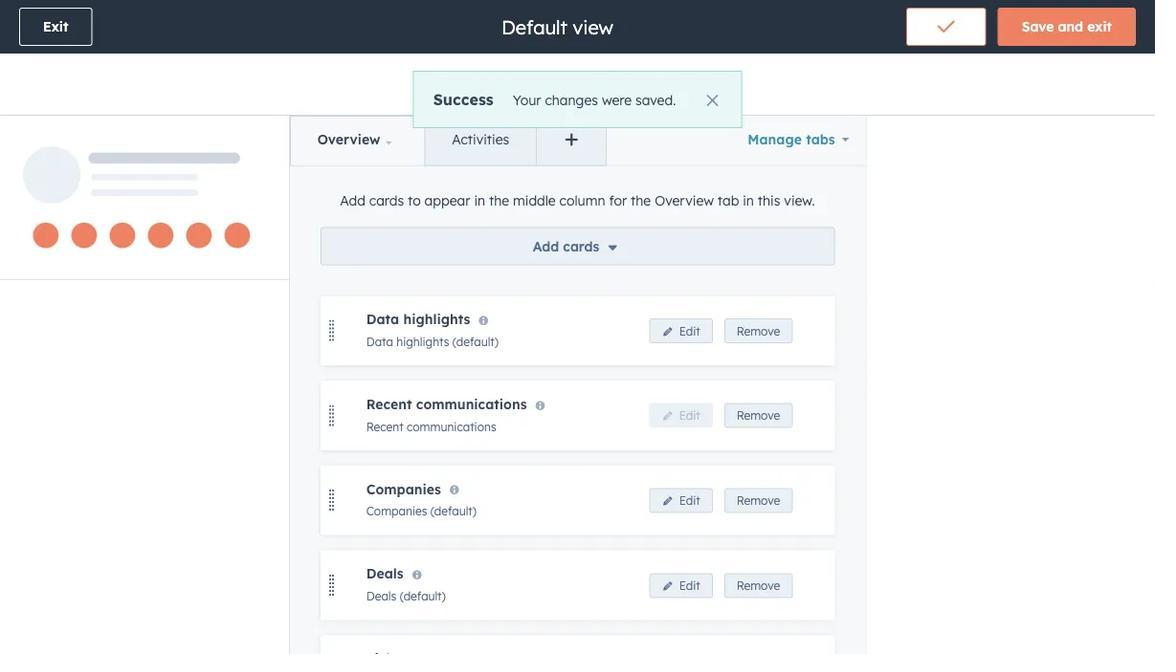 Task type: locate. For each thing, give the bounding box(es) containing it.
the left middle
[[489, 192, 509, 209]]

deals
[[366, 566, 404, 583], [366, 590, 397, 604]]

1 remove button from the top
[[724, 319, 793, 344]]

2 deals from the top
[[366, 590, 397, 604]]

column
[[560, 192, 606, 209]]

edit button for companies
[[650, 489, 713, 514]]

0 vertical spatial data
[[366, 311, 399, 328]]

cards left to
[[369, 192, 404, 209]]

1 recent from the top
[[366, 396, 412, 413]]

the
[[489, 192, 509, 209], [631, 192, 651, 209]]

remove
[[737, 324, 780, 338], [737, 409, 780, 423], [737, 494, 780, 508], [737, 579, 780, 593]]

cards
[[369, 192, 404, 209], [563, 238, 600, 254]]

Name editor field
[[500, 14, 619, 40]]

add
[[340, 192, 366, 209], [533, 238, 559, 254]]

cards inside popup button
[[563, 238, 600, 254]]

exit button
[[19, 8, 92, 46]]

1 vertical spatial companies
[[366, 505, 427, 519]]

3 edit button from the top
[[650, 489, 713, 514]]

1 edit from the top
[[679, 324, 701, 338]]

1 horizontal spatial cards
[[563, 238, 600, 254]]

1 edit button from the top
[[650, 319, 713, 344]]

1 vertical spatial add
[[533, 238, 559, 254]]

recent communications
[[366, 396, 527, 413], [366, 420, 497, 434]]

0 horizontal spatial overview
[[318, 131, 380, 148]]

edit button for recent communications
[[650, 404, 713, 429]]

page section element
[[0, 0, 1156, 115]]

companies up the deals (default)
[[366, 505, 427, 519]]

1 vertical spatial (default)
[[431, 505, 477, 519]]

4 edit button from the top
[[650, 574, 713, 599]]

companies up the companies (default)
[[366, 481, 441, 498]]

1 vertical spatial overview
[[655, 192, 714, 209]]

4 remove button from the top
[[724, 574, 793, 599]]

remove button for companies
[[724, 489, 793, 514]]

add cards button
[[320, 227, 835, 265]]

edit button
[[650, 319, 713, 344], [650, 404, 713, 429], [650, 489, 713, 514], [650, 574, 713, 599]]

remove for companies
[[737, 494, 780, 508]]

0 vertical spatial companies
[[366, 481, 441, 498]]

1 vertical spatial recent communications
[[366, 420, 497, 434]]

edit
[[679, 324, 701, 338], [679, 409, 701, 423], [679, 494, 701, 508], [679, 579, 701, 593]]

4 edit from the top
[[679, 579, 701, 593]]

in right tab
[[743, 192, 754, 209]]

edit for deals
[[679, 579, 701, 593]]

3 edit from the top
[[679, 494, 701, 508]]

deals up the deals (default)
[[366, 566, 404, 583]]

edit for companies
[[679, 494, 701, 508]]

navigation
[[290, 116, 607, 166]]

1 vertical spatial recent
[[366, 420, 404, 434]]

3 remove from the top
[[737, 494, 780, 508]]

0 horizontal spatial the
[[489, 192, 509, 209]]

overview
[[318, 131, 380, 148], [655, 192, 714, 209]]

recent up the companies (default)
[[366, 420, 404, 434]]

remove for recent communications
[[737, 409, 780, 423]]

1 vertical spatial highlights
[[397, 335, 449, 349]]

in right appear
[[474, 192, 485, 209]]

0 horizontal spatial in
[[474, 192, 485, 209]]

data
[[366, 311, 399, 328], [366, 335, 393, 349]]

1 vertical spatial data
[[366, 335, 393, 349]]

the right for
[[631, 192, 651, 209]]

0 vertical spatial communications
[[416, 396, 527, 413]]

recent
[[366, 396, 412, 413], [366, 420, 404, 434]]

2 remove from the top
[[737, 409, 780, 423]]

for
[[609, 192, 627, 209]]

0 vertical spatial recent
[[366, 396, 412, 413]]

this
[[758, 192, 781, 209]]

activities
[[452, 131, 510, 148]]

1 remove from the top
[[737, 324, 780, 338]]

2 vertical spatial (default)
[[400, 590, 446, 604]]

1 vertical spatial deals
[[366, 590, 397, 604]]

2 edit from the top
[[679, 409, 701, 423]]

save and exit
[[1022, 18, 1112, 35]]

1 deals from the top
[[366, 566, 404, 583]]

1 horizontal spatial the
[[631, 192, 651, 209]]

1 horizontal spatial add
[[533, 238, 559, 254]]

2 companies from the top
[[366, 505, 427, 519]]

0 vertical spatial deals
[[366, 566, 404, 583]]

data highlights (default)
[[366, 335, 499, 349]]

1 companies from the top
[[366, 481, 441, 498]]

2 remove button from the top
[[724, 404, 793, 429]]

highlights
[[403, 311, 470, 328], [397, 335, 449, 349]]

remove button
[[724, 319, 793, 344], [724, 404, 793, 429], [724, 489, 793, 514], [724, 574, 793, 599]]

tabs
[[806, 131, 835, 148]]

manage
[[748, 131, 802, 148]]

3 remove button from the top
[[724, 489, 793, 514]]

edit button for deals
[[650, 574, 713, 599]]

2 data from the top
[[366, 335, 393, 349]]

in
[[474, 192, 485, 209], [743, 192, 754, 209]]

data up data highlights (default)
[[366, 311, 399, 328]]

success
[[433, 90, 494, 109]]

data for data highlights (default)
[[366, 335, 393, 349]]

remove button for recent communications
[[724, 404, 793, 429]]

recent down data highlights (default)
[[366, 396, 412, 413]]

remove for data highlights
[[737, 324, 780, 338]]

1 horizontal spatial in
[[743, 192, 754, 209]]

deals (default)
[[366, 590, 446, 604]]

appear
[[425, 192, 471, 209]]

(default)
[[453, 335, 499, 349], [431, 505, 477, 519], [400, 590, 446, 604]]

deals down the companies (default)
[[366, 590, 397, 604]]

add down the 'overview' button
[[340, 192, 366, 209]]

0 vertical spatial recent communications
[[366, 396, 527, 413]]

companies
[[366, 481, 441, 498], [366, 505, 427, 519]]

data highlights
[[366, 311, 470, 328]]

your
[[513, 91, 541, 108]]

0 vertical spatial add
[[340, 192, 366, 209]]

0 horizontal spatial add
[[340, 192, 366, 209]]

cards down column
[[563, 238, 600, 254]]

1 data from the top
[[366, 311, 399, 328]]

0 vertical spatial highlights
[[403, 311, 470, 328]]

0 vertical spatial cards
[[369, 192, 404, 209]]

add down middle
[[533, 238, 559, 254]]

edit for data highlights
[[679, 324, 701, 338]]

0 horizontal spatial cards
[[369, 192, 404, 209]]

highlights down 'data highlights'
[[397, 335, 449, 349]]

success alert
[[413, 71, 742, 128]]

data down 'data highlights'
[[366, 335, 393, 349]]

4 remove from the top
[[737, 579, 780, 593]]

communications
[[416, 396, 527, 413], [407, 420, 497, 434]]

1 vertical spatial cards
[[563, 238, 600, 254]]

0 vertical spatial overview
[[318, 131, 380, 148]]

were
[[602, 91, 632, 108]]

highlights up data highlights (default)
[[403, 311, 470, 328]]

remove for deals
[[737, 579, 780, 593]]

saved.
[[636, 91, 676, 108]]

2 edit button from the top
[[650, 404, 713, 429]]

1 recent communications from the top
[[366, 396, 527, 413]]

add inside popup button
[[533, 238, 559, 254]]



Task type: vqa. For each thing, say whether or not it's contained in the screenshot.


Task type: describe. For each thing, give the bounding box(es) containing it.
cards for add cards
[[563, 238, 600, 254]]

2 in from the left
[[743, 192, 754, 209]]

1 vertical spatial communications
[[407, 420, 497, 434]]

highlights for data highlights
[[403, 311, 470, 328]]

view.
[[784, 192, 815, 209]]

add for add cards
[[533, 238, 559, 254]]

companies for companies
[[366, 481, 441, 498]]

companies (default)
[[366, 505, 477, 519]]

your changes were saved.
[[513, 91, 676, 108]]

close image
[[707, 95, 718, 106]]

add cards
[[533, 238, 600, 254]]

data for data highlights
[[366, 311, 399, 328]]

edit for recent communications
[[679, 409, 701, 423]]

remove button for deals
[[724, 574, 793, 599]]

cards for add cards to appear in the middle column for the overview tab in this view.
[[369, 192, 404, 209]]

changes
[[545, 91, 598, 108]]

tab
[[718, 192, 739, 209]]

overview button
[[291, 117, 424, 165]]

highlights for data highlights (default)
[[397, 335, 449, 349]]

2 recent from the top
[[366, 420, 404, 434]]

to
[[408, 192, 421, 209]]

1 the from the left
[[489, 192, 509, 209]]

(default) for deals
[[400, 590, 446, 604]]

edit button for data highlights
[[650, 319, 713, 344]]

1 horizontal spatial overview
[[655, 192, 714, 209]]

save and exit button
[[998, 8, 1136, 46]]

0 vertical spatial (default)
[[453, 335, 499, 349]]

navigation containing overview
[[290, 116, 607, 166]]

exit
[[1088, 18, 1112, 35]]

2 recent communications from the top
[[366, 420, 497, 434]]

middle
[[513, 192, 556, 209]]

activities button
[[424, 117, 536, 165]]

manage tabs
[[748, 131, 835, 148]]

deals for deals (default)
[[366, 590, 397, 604]]

remove button for data highlights
[[724, 319, 793, 344]]

exit
[[43, 18, 68, 35]]

add cards to appear in the middle column for the overview tab in this view.
[[340, 192, 815, 209]]

manage tabs button
[[732, 116, 866, 164]]

and
[[1058, 18, 1084, 35]]

deals for deals
[[366, 566, 404, 583]]

add for add cards to appear in the middle column for the overview tab in this view.
[[340, 192, 366, 209]]

(default) for companies
[[431, 505, 477, 519]]

1 in from the left
[[474, 192, 485, 209]]

2 the from the left
[[631, 192, 651, 209]]

companies for companies (default)
[[366, 505, 427, 519]]

save
[[1022, 18, 1054, 35]]

overview inside button
[[318, 131, 380, 148]]



